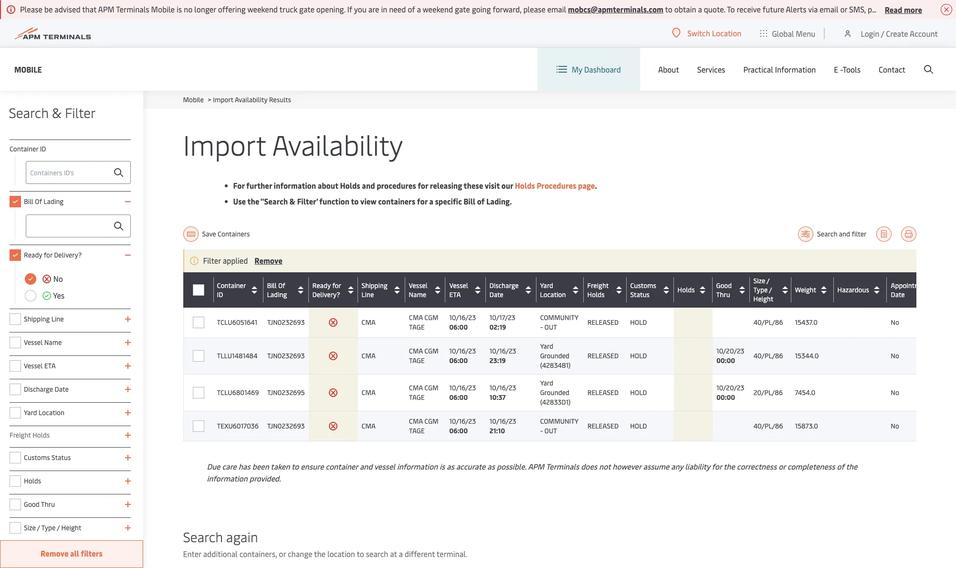 Task type: describe. For each thing, give the bounding box(es) containing it.
.
[[595, 180, 597, 191]]

tage for 10/16/23 10:37
[[409, 393, 425, 402]]

10/17/23 02:19
[[490, 313, 516, 332]]

tjn0232693 for tclu6051641
[[267, 318, 305, 327]]

''search
[[261, 196, 288, 206]]

to inside due care has been taken to ensure container and vessel information is as accurate as possible. apm terminals does not however assume any liability for the correctness or completeness of the information provided.
[[292, 461, 299, 472]]

the right use at left top
[[248, 196, 260, 206]]

again
[[226, 527, 258, 546]]

remove button
[[255, 255, 283, 266]]

0 vertical spatial not ready image
[[42, 274, 52, 284]]

e -tools button
[[835, 48, 861, 91]]

ensure
[[301, 461, 324, 472]]

applied
[[223, 255, 248, 266]]

further
[[247, 180, 272, 191]]

20/pl/86
[[754, 388, 783, 397]]

read
[[886, 4, 903, 15]]

all
[[70, 548, 79, 558]]

2 as from the left
[[488, 461, 495, 472]]

2 email from the left
[[820, 4, 839, 14]]

correctness
[[738, 461, 777, 472]]

login / create account
[[862, 28, 939, 38]]

- for 15873.0
[[541, 426, 543, 435]]

does
[[581, 461, 598, 472]]

10/16/23 left 10/16/23 23:19
[[450, 346, 476, 355]]

my dashboard
[[572, 64, 621, 75]]

10/16/23 left 10/16/23 21:10
[[450, 417, 476, 426]]

completeness
[[788, 461, 836, 472]]

filter'
[[297, 196, 318, 206]]

cma cgm tage for 10:37
[[409, 383, 439, 402]]

terminals inside due care has been taken to ensure container and vessel information is as accurate as possible. apm terminals does not however assume any liability for the correctness or completeness of the information provided.
[[546, 461, 580, 472]]

truck
[[280, 4, 298, 14]]

for inside due care has been taken to ensure container and vessel information is as accurate as possible. apm terminals does not however assume any liability for the correctness or completeness of the information provided.
[[713, 461, 722, 472]]

services
[[698, 64, 726, 75]]

community - out for 10/17/23
[[541, 313, 579, 332]]

containers
[[378, 196, 416, 206]]

cgm for 10/16/23 21:10
[[425, 417, 439, 426]]

is inside due care has been taken to ensure container and vessel information is as accurate as possible. apm terminals does not however assume any liability for the correctness or completeness of the information provided.
[[440, 461, 445, 472]]

practical
[[744, 64, 774, 75]]

to left view
[[351, 196, 359, 206]]

yard grounded (42833d1)
[[541, 378, 571, 407]]

holds procedures page link
[[515, 180, 595, 191]]

out for 10/17/23 02:19
[[545, 322, 558, 332]]

offering
[[218, 4, 246, 14]]

hold for 10/17/23 02:19
[[631, 318, 648, 327]]

future
[[763, 4, 785, 14]]

taken
[[271, 461, 290, 472]]

remove inside remove all filters "button"
[[41, 548, 69, 558]]

and inside search and filter button
[[840, 229, 851, 238]]

accurate
[[457, 461, 486, 472]]

0 horizontal spatial apm
[[98, 4, 114, 14]]

1 vertical spatial filter
[[203, 255, 221, 266]]

however
[[613, 461, 642, 472]]

containers
[[218, 229, 250, 238]]

released for 10/16/23 10:37
[[588, 388, 619, 397]]

1 as from the left
[[447, 461, 455, 472]]

use the ''search & filter' function to view containers for a specific bill of lading.
[[233, 196, 512, 206]]

contact button
[[880, 48, 906, 91]]

read more
[[886, 4, 923, 15]]

10/20/23 00:00 for 40/pl/86
[[717, 346, 745, 365]]

in
[[381, 4, 388, 14]]

need
[[389, 4, 406, 14]]

mobcs@apmterminals.com
[[569, 4, 664, 14]]

hold for 10/16/23 23:19
[[631, 351, 648, 360]]

use
[[233, 196, 246, 206]]

No radio
[[25, 273, 36, 285]]

more
[[905, 4, 923, 15]]

15344.0
[[796, 351, 820, 360]]

yard inside yard grounded (42834b1)
[[541, 342, 554, 351]]

assume
[[644, 461, 670, 472]]

40/pl/86 for 15437.0
[[754, 318, 784, 327]]

releasing
[[430, 180, 462, 191]]

a right the 'obtain'
[[699, 4, 703, 14]]

for further information about holds and procedures for releasing these visit our holds procedures page .
[[233, 180, 597, 191]]

texu6017036
[[217, 421, 259, 430]]

0 vertical spatial remove
[[255, 255, 283, 266]]

grounded for (42834b1)
[[541, 351, 570, 360]]

search again enter additional containers, or change the location to search at a different terminal.
[[183, 527, 468, 559]]

account
[[911, 28, 939, 38]]

cma cgm tage for 21:10
[[409, 417, 439, 435]]

mobile > import availability results
[[183, 95, 291, 104]]

0 horizontal spatial availability
[[235, 95, 268, 104]]

about button
[[659, 48, 680, 91]]

10/16/23 21:10
[[490, 417, 517, 435]]

1 horizontal spatial &
[[290, 196, 296, 206]]

tage for 10/16/23 21:10
[[409, 426, 425, 435]]

tjn0232693 for texu6017036
[[267, 421, 305, 430]]

be
[[44, 4, 53, 14]]

06:00 for 10/16/23 10:37
[[450, 393, 468, 402]]

are
[[369, 4, 380, 14]]

dashboard
[[585, 64, 621, 75]]

a left specific
[[430, 196, 434, 206]]

obtain
[[675, 4, 697, 14]]

10/16/23 up 23:19
[[490, 346, 517, 355]]

>
[[208, 95, 211, 104]]

0 vertical spatial is
[[177, 4, 182, 14]]

filter applied remove
[[203, 255, 283, 266]]

10/16/23 06:00 for 02:19
[[450, 313, 476, 332]]

create
[[887, 28, 909, 38]]

the inside "search again enter additional containers, or change the location to search at a different terminal."
[[314, 548, 326, 559]]

login
[[862, 28, 880, 38]]

switch
[[688, 28, 711, 38]]

10/16/23 up '10:37'
[[490, 383, 517, 392]]

0 vertical spatial import
[[213, 95, 234, 104]]

community - out for 10/16/23
[[541, 417, 579, 435]]

that
[[82, 4, 97, 14]]

switch location button
[[673, 28, 742, 38]]

search and filter button
[[799, 226, 867, 242]]

06:00 for 10/16/23 21:10
[[450, 426, 468, 435]]

information
[[776, 64, 817, 75]]

10/17/23
[[490, 313, 516, 322]]

0 vertical spatial and
[[362, 180, 375, 191]]

tage for 10/16/23 23:19
[[409, 356, 425, 365]]

save containers button
[[183, 226, 256, 242]]

yes
[[52, 290, 65, 300]]

10/16/23 06:00 for 23:19
[[450, 346, 476, 365]]

cma cgm tage for 23:19
[[409, 346, 439, 365]]

10/16/23 10:37
[[490, 383, 517, 402]]

apm inside due care has been taken to ensure container and vessel information is as accurate as possible. apm terminals does not however assume any liability for the correctness or completeness of the information provided.
[[528, 461, 545, 472]]

1 gate from the left
[[300, 4, 315, 14]]

- inside popup button
[[841, 64, 843, 75]]

to inside "search again enter additional containers, or change the location to search at a different terminal."
[[357, 548, 364, 559]]

procedures
[[537, 180, 577, 191]]

search & filter
[[9, 103, 95, 121]]

0 horizontal spatial terminals
[[116, 4, 149, 14]]

quote. to
[[705, 4, 736, 14]]

0 vertical spatial of
[[408, 4, 415, 14]]

cma cgm tage for 02:19
[[409, 313, 439, 332]]

the left correctness
[[724, 461, 736, 472]]

to left the 'obtain'
[[666, 4, 673, 14]]

tools
[[843, 64, 861, 75]]

practical information button
[[744, 48, 817, 91]]

function
[[320, 196, 350, 206]]

switch location
[[688, 28, 742, 38]]

save containers
[[202, 229, 256, 238]]

visit
[[485, 180, 500, 191]]

tjn0232695
[[267, 388, 305, 397]]

search inside "search again enter additional containers, or change the location to search at a different terminal."
[[183, 527, 223, 546]]

enter
[[183, 548, 201, 559]]

0 horizontal spatial &
[[52, 103, 61, 121]]

tjn0232693 for tllu1481484
[[267, 351, 305, 360]]

10/16/23 up 21:10
[[490, 417, 517, 426]]

ready image
[[42, 291, 52, 300]]

06:00 for 10/16/23 23:19
[[450, 356, 468, 365]]

due
[[207, 461, 220, 472]]

Yes radio
[[25, 290, 36, 301]]

mobile for mobile
[[14, 64, 42, 74]]

results
[[269, 95, 291, 104]]

hold for 10/16/23 21:10
[[631, 421, 648, 430]]

10:37
[[490, 393, 506, 402]]

7454.0
[[796, 388, 816, 397]]



Task type: vqa. For each thing, say whether or not it's contained in the screenshot.
Bill Of Lading button
yes



Task type: locate. For each thing, give the bounding box(es) containing it.
0 vertical spatial 10/20/23
[[717, 346, 745, 355]]

0 vertical spatial mobile link
[[14, 63, 42, 75]]

our
[[502, 180, 514, 191]]

2 vertical spatial 40/pl/86
[[754, 421, 784, 430]]

0 vertical spatial not ready image
[[329, 351, 338, 361]]

location
[[713, 28, 742, 38], [541, 290, 566, 299], [541, 290, 566, 299], [39, 408, 65, 417]]

1 vertical spatial &
[[290, 196, 296, 206]]

2 vertical spatial and
[[360, 461, 373, 472]]

2 40/pl/86 from the top
[[754, 351, 784, 360]]

yard grounded (42834b1)
[[541, 342, 571, 370]]

the right change
[[314, 548, 326, 559]]

1 vertical spatial community - out
[[541, 417, 579, 435]]

2 06:00 from the top
[[450, 356, 468, 365]]

2 tjn0232693 from the top
[[267, 351, 305, 360]]

is left no
[[177, 4, 182, 14]]

15873.0
[[796, 421, 819, 430]]

0 vertical spatial mobile
[[151, 4, 175, 14]]

close alert image
[[942, 4, 953, 15]]

2 horizontal spatial of
[[838, 461, 845, 472]]

container id button
[[217, 281, 261, 299], [217, 281, 261, 299]]

not ready image for tclu6801469
[[329, 388, 338, 397]]

remove left all
[[41, 548, 69, 558]]

0 vertical spatial 10/20/23 00:00
[[717, 346, 745, 365]]

login / create account link
[[844, 19, 939, 47]]

e
[[835, 64, 839, 75]]

not ready image
[[329, 351, 338, 361], [329, 421, 338, 431]]

1 community from the top
[[541, 313, 579, 322]]

1 tjn0232693 from the top
[[267, 318, 305, 327]]

information right "vessel"
[[397, 461, 438, 472]]

and left filter
[[840, 229, 851, 238]]

2 horizontal spatial search
[[818, 229, 838, 238]]

10/16/23 06:00 left "02:19"
[[450, 313, 476, 332]]

3 cma cgm tage from the top
[[409, 383, 439, 402]]

1 vertical spatial or
[[779, 461, 786, 472]]

1 vertical spatial search
[[818, 229, 838, 238]]

23:19
[[490, 356, 506, 365]]

1 horizontal spatial please
[[868, 4, 891, 14]]

1 hold from the top
[[631, 318, 648, 327]]

10/16/23 06:00 left '10:37'
[[450, 383, 476, 402]]

cma
[[409, 313, 423, 322], [362, 318, 376, 327], [409, 346, 423, 355], [362, 351, 376, 360], [409, 383, 423, 392], [362, 388, 376, 397], [409, 417, 423, 426], [362, 421, 376, 430]]

vessel eta button
[[450, 281, 484, 299], [450, 281, 484, 299]]

1 horizontal spatial email
[[820, 4, 839, 14]]

1 not ready image from the top
[[329, 351, 338, 361]]

4 released from the top
[[588, 421, 619, 430]]

a
[[417, 4, 421, 14], [699, 4, 703, 14], [430, 196, 434, 206], [399, 548, 403, 559]]

1 vertical spatial not ready image
[[329, 421, 338, 431]]

bill
[[464, 196, 476, 206], [24, 197, 33, 206], [267, 281, 277, 290], [267, 281, 277, 290]]

1 10/20/23 from the top
[[717, 346, 745, 355]]

released for 10/16/23 21:10
[[588, 421, 619, 430]]

0 vertical spatial out
[[545, 322, 558, 332]]

for
[[418, 180, 429, 191], [417, 196, 428, 206], [44, 250, 52, 259], [333, 281, 341, 290], [333, 281, 341, 290], [713, 461, 722, 472]]

Containers ID's text field
[[26, 161, 131, 184]]

not
[[600, 461, 611, 472]]

0 horizontal spatial filter
[[65, 103, 95, 121]]

save
[[202, 229, 216, 238]]

2 vertical spatial or
[[279, 548, 286, 559]]

grounded up (42833d1)
[[541, 388, 570, 397]]

1 vertical spatial 10/20/23 00:00
[[717, 383, 745, 402]]

remove right applied
[[255, 255, 283, 266]]

lading.
[[487, 196, 512, 206]]

3 released from the top
[[588, 388, 619, 397]]

0 horizontal spatial search
[[9, 103, 48, 121]]

10/16/23 left the 10/16/23 10:37
[[450, 383, 476, 392]]

1 vertical spatial mobile
[[14, 64, 42, 74]]

3 06:00 from the top
[[450, 393, 468, 402]]

discharge
[[490, 281, 519, 290], [490, 281, 519, 290], [24, 385, 53, 394]]

0 vertical spatial 40/pl/86
[[754, 318, 784, 327]]

community - out down (42833d1)
[[541, 417, 579, 435]]

2 horizontal spatial or
[[841, 4, 848, 14]]

not ready image
[[42, 274, 52, 284], [329, 318, 338, 327], [329, 388, 338, 397]]

of down these
[[477, 196, 485, 206]]

0 horizontal spatial of
[[408, 4, 415, 14]]

02:19
[[490, 322, 507, 332]]

- right e at the right
[[841, 64, 843, 75]]

1 vertical spatial remove
[[41, 548, 69, 558]]

1 00:00 from the top
[[717, 356, 736, 365]]

1 vertical spatial mobile link
[[183, 95, 204, 104]]

0 vertical spatial information
[[274, 180, 316, 191]]

cgm for 10/17/23 02:19
[[425, 313, 439, 322]]

0 vertical spatial &
[[52, 103, 61, 121]]

size / type / height
[[754, 276, 774, 303], [754, 276, 774, 303], [24, 523, 81, 532]]

06:00 for 10/17/23 02:19
[[450, 322, 468, 332]]

0 vertical spatial availability
[[235, 95, 268, 104]]

id
[[40, 144, 46, 153], [217, 290, 223, 299], [217, 290, 223, 299]]

no for 15437.0
[[892, 318, 900, 327]]

availability up about
[[272, 125, 403, 163]]

0 vertical spatial terminals
[[116, 4, 149, 14]]

2 tage from the top
[[409, 356, 425, 365]]

out
[[545, 322, 558, 332], [545, 426, 558, 435]]

1 vertical spatial availability
[[272, 125, 403, 163]]

about
[[659, 64, 680, 75]]

2 community - out from the top
[[541, 417, 579, 435]]

community for 10/17/23 02:19
[[541, 313, 579, 322]]

tclu6801469
[[217, 388, 259, 397]]

2 vertical spatial not ready image
[[329, 388, 338, 397]]

menu
[[797, 28, 816, 38]]

forward,
[[493, 4, 522, 14]]

availability left results
[[235, 95, 268, 104]]

search for search & filter
[[9, 103, 48, 121]]

10/20/23 00:00 for 20/pl/86
[[717, 383, 745, 402]]

1 horizontal spatial terminals
[[546, 461, 580, 472]]

due care has been taken to ensure container and vessel information is as accurate as possible. apm terminals does not however assume any liability for the correctness or completeness of the information provided.
[[207, 461, 858, 483]]

4 cma cgm tage from the top
[[409, 417, 439, 435]]

the
[[248, 196, 260, 206], [724, 461, 736, 472], [847, 461, 858, 472], [314, 548, 326, 559]]

customs
[[631, 281, 657, 290], [631, 281, 657, 290], [24, 453, 50, 462]]

2 community from the top
[[541, 417, 579, 426]]

grounded for (42833d1)
[[541, 388, 570, 397]]

10/16/23 06:00 for 21:10
[[450, 417, 476, 435]]

released for 10/17/23 02:19
[[588, 318, 619, 327]]

1 cgm from the top
[[425, 313, 439, 322]]

apm right that
[[98, 4, 114, 14]]

additional
[[203, 548, 238, 559]]

3 cgm from the top
[[425, 383, 439, 392]]

06:00 up 'accurate'
[[450, 426, 468, 435]]

0 horizontal spatial information
[[207, 473, 248, 483]]

grounded up (42834b1)
[[541, 351, 570, 360]]

1 vertical spatial 00:00
[[717, 393, 736, 402]]

as left 'accurate'
[[447, 461, 455, 472]]

2 vertical spatial information
[[207, 473, 248, 483]]

1 horizontal spatial mobile link
[[183, 95, 204, 104]]

of right need
[[408, 4, 415, 14]]

import right >
[[213, 95, 234, 104]]

1 out from the top
[[545, 322, 558, 332]]

via
[[809, 4, 818, 14]]

1 vertical spatial and
[[840, 229, 851, 238]]

1 please from the left
[[524, 4, 546, 14]]

tage for 10/17/23 02:19
[[409, 322, 425, 332]]

10/16/23 06:00 left 23:19
[[450, 346, 476, 365]]

grounded inside yard grounded (42834b1)
[[541, 351, 570, 360]]

alerts
[[787, 4, 807, 14]]

2 vertical spatial of
[[838, 461, 845, 472]]

e -tools
[[835, 64, 861, 75]]

1 horizontal spatial availability
[[272, 125, 403, 163]]

holds button
[[678, 282, 711, 297], [678, 282, 711, 298]]

4 hold from the top
[[631, 421, 648, 430]]

global menu button
[[752, 19, 826, 48]]

1 grounded from the top
[[541, 351, 570, 360]]

of
[[408, 4, 415, 14], [477, 196, 485, 206], [838, 461, 845, 472]]

1 40/pl/86 from the top
[[754, 318, 784, 327]]

2 please from the left
[[868, 4, 891, 14]]

40/pl/86 left "15437.0"
[[754, 318, 784, 327]]

or right correctness
[[779, 461, 786, 472]]

2 10/16/23 06:00 from the top
[[450, 346, 476, 365]]

0 horizontal spatial please
[[524, 4, 546, 14]]

1 horizontal spatial or
[[779, 461, 786, 472]]

customs status
[[631, 281, 657, 299], [631, 281, 657, 299], [24, 453, 71, 462]]

4 tage from the top
[[409, 426, 425, 435]]

2 not ready image from the top
[[329, 421, 338, 431]]

no for 7454.0
[[892, 388, 900, 397]]

0 horizontal spatial mobile link
[[14, 63, 42, 75]]

0 vertical spatial tjn0232693
[[267, 318, 305, 327]]

2 cma cgm tage from the top
[[409, 346, 439, 365]]

1 horizontal spatial search
[[183, 527, 223, 546]]

2 released from the top
[[588, 351, 619, 360]]

terminals right that
[[116, 4, 149, 14]]

06:00 left 23:19
[[450, 356, 468, 365]]

weekend
[[248, 4, 278, 14], [423, 4, 453, 14]]

3 40/pl/86 from the top
[[754, 421, 784, 430]]

2 10/20/23 00:00 from the top
[[717, 383, 745, 402]]

released for 10/16/23 23:19
[[588, 351, 619, 360]]

community
[[541, 313, 579, 322], [541, 417, 579, 426]]

not ready image for texu6017036
[[329, 421, 338, 431]]

or inside due care has been taken to ensure container and vessel information is as accurate as possible. apm terminals does not however assume any liability for the correctness or completeness of the information provided.
[[779, 461, 786, 472]]

procedures
[[377, 180, 416, 191]]

location
[[328, 548, 355, 559]]

10/16/23 06:00
[[450, 313, 476, 332], [450, 346, 476, 365], [450, 383, 476, 402], [450, 417, 476, 435]]

yard inside the yard grounded (42833d1)
[[541, 378, 554, 387]]

out for 10/16/23 21:10
[[545, 426, 558, 435]]

10/20/23 for 40/pl/86
[[717, 346, 745, 355]]

2 gate from the left
[[455, 4, 470, 14]]

1 vertical spatial information
[[397, 461, 438, 472]]

- down (42833d1)
[[541, 426, 543, 435]]

0 horizontal spatial weekend
[[248, 4, 278, 14]]

gate right truck
[[300, 4, 315, 14]]

2 hold from the top
[[631, 351, 648, 360]]

1 horizontal spatial remove
[[255, 255, 283, 266]]

1 vertical spatial not ready image
[[329, 318, 338, 327]]

4 10/16/23 06:00 from the top
[[450, 417, 476, 435]]

0 horizontal spatial remove
[[41, 548, 69, 558]]

search
[[366, 548, 389, 559]]

hold for 10/16/23 10:37
[[631, 388, 648, 397]]

out up yard grounded (42834b1)
[[545, 322, 558, 332]]

please be advised that apm terminals mobile is no longer offering weekend truck gate opening. if you are in need of a weekend gate going forward, please email mobcs@apmterminals.com to obtain a quote. to receive future alerts via email or sms, please
[[20, 4, 893, 14]]

2 vertical spatial search
[[183, 527, 223, 546]]

06:00
[[450, 322, 468, 332], [450, 356, 468, 365], [450, 393, 468, 402], [450, 426, 468, 435]]

2 vertical spatial -
[[541, 426, 543, 435]]

40/pl/86 down 20/pl/86
[[754, 421, 784, 430]]

0 vertical spatial filter
[[65, 103, 95, 121]]

no
[[184, 4, 193, 14]]

1 vertical spatial import
[[183, 125, 266, 163]]

2 out from the top
[[545, 426, 558, 435]]

or left "sms,"
[[841, 4, 848, 14]]

care
[[222, 461, 237, 472]]

1 horizontal spatial apm
[[528, 461, 545, 472]]

3 tage from the top
[[409, 393, 425, 402]]

not ready image for tclu6051641
[[329, 318, 338, 327]]

1 horizontal spatial gate
[[455, 4, 470, 14]]

to left search
[[357, 548, 364, 559]]

and inside due care has been taken to ensure container and vessel information is as accurate as possible. apm terminals does not however assume any liability for the correctness or completeness of the information provided.
[[360, 461, 373, 472]]

1 horizontal spatial information
[[274, 180, 316, 191]]

2 horizontal spatial information
[[397, 461, 438, 472]]

1 horizontal spatial weekend
[[423, 4, 453, 14]]

information
[[274, 180, 316, 191], [397, 461, 438, 472], [207, 473, 248, 483]]

community down (42833d1)
[[541, 417, 579, 426]]

10/16/23 06:00 left 21:10
[[450, 417, 476, 435]]

40/pl/86 for 15873.0
[[754, 421, 784, 430]]

a right need
[[417, 4, 421, 14]]

00:00 for 20/pl/86
[[717, 393, 736, 402]]

any
[[672, 461, 684, 472]]

no
[[52, 273, 63, 284], [892, 318, 900, 327], [892, 351, 900, 360], [892, 388, 900, 397], [892, 421, 900, 430]]

grounded inside the yard grounded (42833d1)
[[541, 388, 570, 397]]

2 cgm from the top
[[425, 346, 439, 355]]

global
[[773, 28, 795, 38]]

1 vertical spatial -
[[541, 322, 543, 332]]

of inside due care has been taken to ensure container and vessel information is as accurate as possible. apm terminals does not however assume any liability for the correctness or completeness of the information provided.
[[838, 461, 845, 472]]

availability
[[235, 95, 268, 104], [272, 125, 403, 163]]

and up view
[[362, 180, 375, 191]]

1 vertical spatial 10/20/23
[[717, 383, 745, 392]]

change
[[288, 548, 313, 559]]

community for 10/16/23 21:10
[[541, 417, 579, 426]]

community - out up yard grounded (42834b1)
[[541, 313, 579, 332]]

0 horizontal spatial email
[[548, 4, 567, 14]]

a inside "search again enter additional containers, or change the location to search at a different terminal."
[[399, 548, 403, 559]]

10/20/23 00:00
[[717, 346, 745, 365], [717, 383, 745, 402]]

global menu
[[773, 28, 816, 38]]

apm right possible.
[[528, 461, 545, 472]]

terminals
[[116, 4, 149, 14], [546, 461, 580, 472]]

different
[[405, 548, 435, 559]]

3 hold from the top
[[631, 388, 648, 397]]

is left 'accurate'
[[440, 461, 445, 472]]

10/16/23 left 10/17/23
[[450, 313, 476, 322]]

2 weekend from the left
[[423, 4, 453, 14]]

freight holds
[[588, 281, 609, 299], [588, 281, 609, 299], [10, 430, 50, 440]]

search inside button
[[818, 229, 838, 238]]

0 vertical spatial search
[[9, 103, 48, 121]]

shipping line button
[[362, 281, 403, 299], [362, 281, 403, 299]]

0 vertical spatial community
[[541, 313, 579, 322]]

mobile for mobile > import availability results
[[183, 95, 204, 104]]

40/pl/86 for 15344.0
[[754, 351, 784, 360]]

tage
[[409, 322, 425, 332], [409, 356, 425, 365], [409, 393, 425, 402], [409, 426, 425, 435]]

ready
[[24, 250, 42, 259], [313, 281, 331, 290], [313, 281, 331, 290]]

the right completeness
[[847, 461, 858, 472]]

06:00 left "02:19"
[[450, 322, 468, 332]]

None checkbox
[[10, 196, 21, 207], [10, 249, 21, 261], [193, 284, 204, 295], [10, 313, 21, 325], [193, 317, 204, 328], [10, 360, 21, 372], [193, 387, 204, 398], [10, 407, 21, 418], [193, 420, 204, 432], [10, 196, 21, 207], [10, 249, 21, 261], [193, 284, 204, 295], [10, 313, 21, 325], [193, 317, 204, 328], [10, 360, 21, 372], [193, 387, 204, 398], [10, 407, 21, 418], [193, 420, 204, 432]]

information down care
[[207, 473, 248, 483]]

a right at
[[399, 548, 403, 559]]

no for 15344.0
[[892, 351, 900, 360]]

please right forward,
[[524, 4, 546, 14]]

0 vertical spatial community - out
[[541, 313, 579, 332]]

1 vertical spatial tjn0232693
[[267, 351, 305, 360]]

2 horizontal spatial mobile
[[183, 95, 204, 104]]

view
[[361, 196, 377, 206]]

1 06:00 from the top
[[450, 322, 468, 332]]

4 cgm from the top
[[425, 417, 439, 426]]

40/pl/86 up 20/pl/86
[[754, 351, 784, 360]]

2 00:00 from the top
[[717, 393, 736, 402]]

as right 'accurate'
[[488, 461, 495, 472]]

1 10/20/23 00:00 from the top
[[717, 346, 745, 365]]

1 vertical spatial of
[[477, 196, 485, 206]]

1 vertical spatial is
[[440, 461, 445, 472]]

longer
[[194, 4, 216, 14]]

0 vertical spatial 00:00
[[717, 356, 736, 365]]

1 weekend from the left
[[248, 4, 278, 14]]

1 tage from the top
[[409, 322, 425, 332]]

0 horizontal spatial is
[[177, 4, 182, 14]]

1 horizontal spatial is
[[440, 461, 445, 472]]

terminals left does
[[546, 461, 580, 472]]

search for search and filter
[[818, 229, 838, 238]]

10/16/23 23:19
[[490, 346, 517, 365]]

- up yard grounded (42834b1)
[[541, 322, 543, 332]]

2 vertical spatial mobile
[[183, 95, 204, 104]]

or inside "search again enter additional containers, or change the location to search at a different terminal."
[[279, 548, 286, 559]]

out down (42833d1)
[[545, 426, 558, 435]]

None checkbox
[[193, 284, 204, 296], [10, 337, 21, 348], [193, 350, 204, 362], [10, 384, 21, 395], [10, 452, 21, 463], [10, 475, 21, 487], [10, 499, 21, 510], [10, 522, 21, 534], [193, 284, 204, 296], [10, 337, 21, 348], [193, 350, 204, 362], [10, 384, 21, 395], [10, 452, 21, 463], [10, 475, 21, 487], [10, 499, 21, 510], [10, 522, 21, 534]]

released
[[588, 318, 619, 327], [588, 351, 619, 360], [588, 388, 619, 397], [588, 421, 619, 430]]

no for 15873.0
[[892, 421, 900, 430]]

2 grounded from the top
[[541, 388, 570, 397]]

or left change
[[279, 548, 286, 559]]

06:00 left '10:37'
[[450, 393, 468, 402]]

vessel name
[[409, 281, 428, 299], [409, 281, 428, 299], [24, 338, 62, 347]]

vessel
[[375, 461, 396, 472]]

please
[[20, 4, 42, 14]]

0 vertical spatial grounded
[[541, 351, 570, 360]]

apm
[[98, 4, 114, 14], [528, 461, 545, 472]]

to right taken
[[292, 461, 299, 472]]

cgm for 10/16/23 23:19
[[425, 346, 439, 355]]

0 vertical spatial apm
[[98, 4, 114, 14]]

read more button
[[886, 3, 923, 15]]

1 horizontal spatial filter
[[203, 255, 221, 266]]

of right completeness
[[838, 461, 845, 472]]

0 horizontal spatial or
[[279, 548, 286, 559]]

import up 'for'
[[183, 125, 266, 163]]

and left "vessel"
[[360, 461, 373, 472]]

None text field
[[26, 215, 131, 237]]

1 horizontal spatial as
[[488, 461, 495, 472]]

2 10/20/23 from the top
[[717, 383, 745, 392]]

-
[[841, 64, 843, 75], [541, 322, 543, 332], [541, 426, 543, 435]]

1 email from the left
[[548, 4, 567, 14]]

0 horizontal spatial mobile
[[14, 64, 42, 74]]

0 horizontal spatial gate
[[300, 4, 315, 14]]

1 released from the top
[[588, 318, 619, 327]]

weekend right need
[[423, 4, 453, 14]]

yard location button
[[541, 281, 582, 299], [541, 281, 582, 299]]

1 vertical spatial out
[[545, 426, 558, 435]]

1 community - out from the top
[[541, 313, 579, 332]]

00:00 for 40/pl/86
[[717, 356, 736, 365]]

0 vertical spatial -
[[841, 64, 843, 75]]

gate left going
[[455, 4, 470, 14]]

- for 15437.0
[[541, 322, 543, 332]]

3 10/16/23 06:00 from the top
[[450, 383, 476, 402]]

community up yard grounded (42834b1)
[[541, 313, 579, 322]]

information up the filter'
[[274, 180, 316, 191]]

1 vertical spatial 40/pl/86
[[754, 351, 784, 360]]

10/20/23 for 20/pl/86
[[717, 383, 745, 392]]

1 horizontal spatial of
[[477, 196, 485, 206]]

1 vertical spatial grounded
[[541, 388, 570, 397]]

cgm for 10/16/23 10:37
[[425, 383, 439, 392]]

container
[[326, 461, 358, 472]]

1 cma cgm tage from the top
[[409, 313, 439, 332]]

has
[[239, 461, 251, 472]]

not ready image for tllu1481484
[[329, 351, 338, 361]]

1 vertical spatial terminals
[[546, 461, 580, 472]]

contact
[[880, 64, 906, 75]]

been
[[252, 461, 269, 472]]

please right "sms,"
[[868, 4, 891, 14]]

1 10/16/23 06:00 from the top
[[450, 313, 476, 332]]

thru
[[717, 290, 731, 299], [717, 290, 731, 299], [41, 500, 55, 509]]

4 06:00 from the top
[[450, 426, 468, 435]]

weekend left truck
[[248, 4, 278, 14]]

3 tjn0232693 from the top
[[267, 421, 305, 430]]

10/16/23 06:00 for 10:37
[[450, 383, 476, 402]]

1 vertical spatial apm
[[528, 461, 545, 472]]



